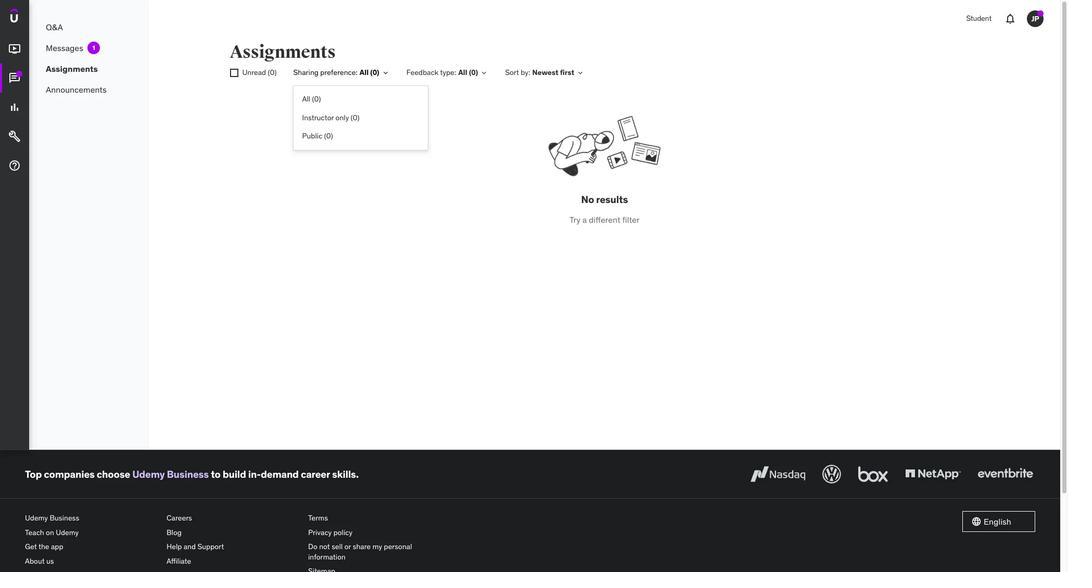 Task type: vqa. For each thing, say whether or not it's contained in the screenshot.
VOLKSWAGEN image
yes



Task type: describe. For each thing, give the bounding box(es) containing it.
(0) inside public (0) button
[[324, 131, 333, 141]]

(0) right type:
[[469, 68, 478, 77]]

(0) right unread
[[268, 68, 277, 77]]

blog
[[167, 528, 182, 537]]

companies
[[44, 468, 95, 481]]

sell
[[332, 542, 343, 552]]

personal
[[384, 542, 412, 552]]

and
[[184, 542, 196, 552]]

(0) up all (0) "button"
[[371, 68, 380, 77]]

2 xsmall image from the left
[[230, 69, 238, 77]]

all for sharing preference:
[[360, 68, 369, 77]]

careers
[[167, 514, 192, 523]]

english
[[985, 517, 1012, 527]]

top companies choose udemy business to build in-demand career skills.
[[25, 468, 359, 481]]

instructor only (0) button
[[294, 109, 428, 127]]

1 xsmall image from the left
[[382, 69, 390, 77]]

the
[[39, 542, 49, 552]]

instructor only (0)
[[302, 113, 360, 122]]

support
[[198, 542, 224, 552]]

feedback
[[407, 68, 439, 77]]

app
[[51, 542, 63, 552]]

q&a
[[46, 22, 63, 32]]

business inside udemy business teach on udemy get the app about us
[[50, 514, 79, 523]]

instructor
[[302, 113, 334, 122]]

assignments link
[[29, 58, 149, 79]]

only
[[336, 113, 349, 122]]

terms privacy policy do not sell or share my personal information
[[308, 514, 412, 562]]

xsmall image for newest first
[[577, 69, 585, 77]]

udemy business teach on udemy get the app about us
[[25, 514, 79, 566]]

all (0)
[[302, 94, 321, 104]]

teach
[[25, 528, 44, 537]]

terms link
[[308, 512, 442, 526]]

do
[[308, 542, 318, 552]]

filter
[[623, 215, 640, 225]]

results
[[597, 193, 628, 206]]

small image
[[972, 517, 982, 527]]

sort
[[506, 68, 519, 77]]

by:
[[521, 68, 531, 77]]

unread
[[242, 68, 266, 77]]

2 medium image from the top
[[8, 130, 21, 143]]

get the app link
[[25, 540, 158, 555]]

teach on udemy link
[[25, 526, 158, 540]]

1 horizontal spatial business
[[167, 468, 209, 481]]

different
[[589, 215, 621, 225]]

all (0) button
[[294, 90, 428, 109]]

(0) inside instructor only (0) button
[[351, 113, 360, 122]]

in-
[[248, 468, 261, 481]]

sort by: newest first
[[506, 68, 575, 77]]

try a different filter
[[570, 215, 640, 225]]

1 horizontal spatial udemy
[[56, 528, 79, 537]]

demand
[[261, 468, 299, 481]]

sharing
[[294, 68, 319, 77]]

about
[[25, 557, 45, 566]]

top
[[25, 468, 42, 481]]

q&a link
[[29, 17, 149, 38]]

choose
[[97, 468, 130, 481]]

messages
[[46, 43, 83, 53]]



Task type: locate. For each thing, give the bounding box(es) containing it.
box image
[[856, 463, 891, 486]]

jp
[[1032, 14, 1040, 23]]

career
[[301, 468, 330, 481]]

0 horizontal spatial assignments
[[46, 63, 98, 74]]

2 medium image from the top
[[8, 101, 21, 114]]

unread (0)
[[242, 68, 277, 77]]

udemy business link up get the app link
[[25, 512, 158, 526]]

try
[[570, 215, 581, 225]]

careers link
[[167, 512, 300, 526]]

1 xsmall image from the left
[[480, 69, 489, 77]]

assignments inside assignments link
[[46, 63, 98, 74]]

1 medium image from the top
[[8, 43, 21, 55]]

1 vertical spatial business
[[50, 514, 79, 523]]

business
[[167, 468, 209, 481], [50, 514, 79, 523]]

sharing preference: all (0)
[[294, 68, 380, 77]]

xsmall image for all (0)
[[480, 69, 489, 77]]

nasdaq image
[[749, 463, 808, 486]]

(0) inside all (0) "button"
[[312, 94, 321, 104]]

udemy right on
[[56, 528, 79, 537]]

xsmall image left unread
[[230, 69, 238, 77]]

xsmall image
[[382, 69, 390, 77], [230, 69, 238, 77]]

terms
[[308, 514, 328, 523]]

0 horizontal spatial udemy
[[25, 514, 48, 523]]

udemy image
[[10, 8, 58, 26]]

affiliate link
[[167, 555, 300, 569]]

all up instructor
[[302, 94, 311, 104]]

assignments up unread (0)
[[230, 41, 336, 63]]

build
[[223, 468, 246, 481]]

assignments up announcements
[[46, 63, 98, 74]]

privacy policy link
[[308, 526, 442, 540]]

1 horizontal spatial xsmall image
[[577, 69, 585, 77]]

information
[[308, 553, 346, 562]]

2 vertical spatial medium image
[[8, 159, 21, 172]]

medium image
[[8, 72, 21, 84], [8, 130, 21, 143]]

1 medium image from the top
[[8, 72, 21, 84]]

to
[[211, 468, 221, 481]]

jp link
[[1024, 6, 1049, 31]]

english button
[[963, 512, 1036, 532]]

us
[[46, 557, 54, 566]]

get
[[25, 542, 37, 552]]

on
[[46, 528, 54, 537]]

assignments
[[230, 41, 336, 63], [46, 63, 98, 74]]

1 vertical spatial udemy
[[25, 514, 48, 523]]

xsmall image up all (0) "button"
[[382, 69, 390, 77]]

notifications image
[[1005, 13, 1017, 25]]

eventbrite image
[[976, 463, 1036, 486]]

(0) up instructor
[[312, 94, 321, 104]]

0 horizontal spatial all
[[302, 94, 311, 104]]

first
[[561, 68, 575, 77]]

netapp image
[[904, 463, 964, 486]]

privacy
[[308, 528, 332, 537]]

a
[[583, 215, 587, 225]]

udemy business link up the careers
[[132, 468, 209, 481]]

business up on
[[50, 514, 79, 523]]

student
[[967, 14, 992, 23]]

newest
[[533, 68, 559, 77]]

(0)
[[268, 68, 277, 77], [371, 68, 380, 77], [469, 68, 478, 77], [312, 94, 321, 104], [351, 113, 360, 122], [324, 131, 333, 141]]

1 horizontal spatial all
[[360, 68, 369, 77]]

xsmall image left sort
[[480, 69, 489, 77]]

(0) right only
[[351, 113, 360, 122]]

all right type:
[[459, 68, 468, 77]]

my
[[373, 542, 382, 552]]

2 horizontal spatial all
[[459, 68, 468, 77]]

udemy
[[132, 468, 165, 481], [25, 514, 48, 523], [56, 528, 79, 537]]

public
[[302, 131, 323, 141]]

no
[[582, 193, 595, 206]]

careers blog help and support affiliate
[[167, 514, 224, 566]]

not
[[319, 542, 330, 552]]

all for feedback type:
[[459, 68, 468, 77]]

0 horizontal spatial xsmall image
[[480, 69, 489, 77]]

1 vertical spatial medium image
[[8, 130, 21, 143]]

volkswagen image
[[821, 463, 844, 486]]

policy
[[334, 528, 353, 537]]

(0) right public
[[324, 131, 333, 141]]

medium image
[[8, 43, 21, 55], [8, 101, 21, 114], [8, 159, 21, 172]]

xsmall image
[[480, 69, 489, 77], [577, 69, 585, 77]]

help
[[167, 542, 182, 552]]

all
[[360, 68, 369, 77], [459, 68, 468, 77], [302, 94, 311, 104]]

2 vertical spatial udemy
[[56, 528, 79, 537]]

announcements link
[[29, 79, 149, 100]]

you have alerts image
[[1038, 10, 1044, 17]]

business left to
[[167, 468, 209, 481]]

student link
[[961, 6, 999, 31]]

xsmall image right the first
[[577, 69, 585, 77]]

0 vertical spatial medium image
[[8, 43, 21, 55]]

0 horizontal spatial business
[[50, 514, 79, 523]]

0 vertical spatial medium image
[[8, 72, 21, 84]]

do not sell or share my personal information button
[[308, 540, 442, 565]]

udemy right choose
[[132, 468, 165, 481]]

1 vertical spatial udemy business link
[[25, 512, 158, 526]]

no results
[[582, 193, 628, 206]]

about us link
[[25, 555, 158, 569]]

all inside "button"
[[302, 94, 311, 104]]

public (0)
[[302, 131, 333, 141]]

preference:
[[321, 68, 358, 77]]

skills.
[[332, 468, 359, 481]]

0 vertical spatial business
[[167, 468, 209, 481]]

help and support link
[[167, 540, 300, 555]]

2 horizontal spatial udemy
[[132, 468, 165, 481]]

public (0) button
[[294, 127, 428, 146]]

affiliate
[[167, 557, 191, 566]]

all right preference:
[[360, 68, 369, 77]]

1 vertical spatial medium image
[[8, 101, 21, 114]]

or
[[345, 542, 351, 552]]

1 horizontal spatial assignments
[[230, 41, 336, 63]]

udemy up teach on the bottom left
[[25, 514, 48, 523]]

1
[[92, 44, 95, 52]]

udemy business link
[[132, 468, 209, 481], [25, 512, 158, 526]]

0 vertical spatial udemy business link
[[132, 468, 209, 481]]

0 vertical spatial udemy
[[132, 468, 165, 481]]

announcements
[[46, 84, 107, 95]]

1 horizontal spatial xsmall image
[[382, 69, 390, 77]]

0 horizontal spatial xsmall image
[[230, 69, 238, 77]]

share
[[353, 542, 371, 552]]

2 xsmall image from the left
[[577, 69, 585, 77]]

blog link
[[167, 526, 300, 540]]

type:
[[440, 68, 457, 77]]

feedback type: all (0)
[[407, 68, 478, 77]]

3 medium image from the top
[[8, 159, 21, 172]]



